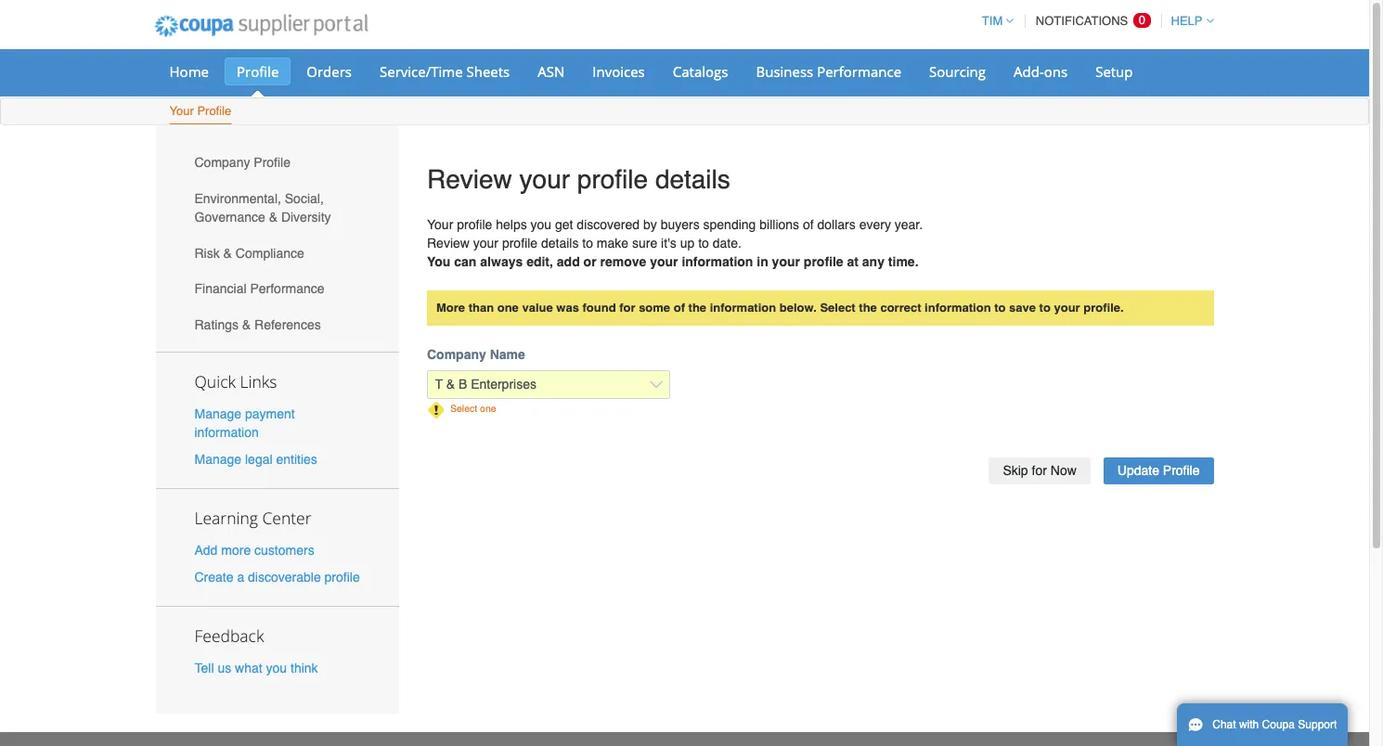 Task type: describe. For each thing, give the bounding box(es) containing it.
orders link
[[295, 58, 364, 85]]

profile for update profile
[[1164, 463, 1201, 478]]

customers
[[255, 543, 315, 558]]

performance for financial performance
[[250, 282, 325, 297]]

0 vertical spatial one
[[498, 301, 519, 314]]

profile down coupa supplier portal 'image'
[[237, 62, 279, 81]]

tell us what you think button
[[195, 660, 318, 678]]

billions
[[760, 217, 800, 232]]

buyers
[[661, 217, 700, 232]]

catalogs link
[[661, 58, 741, 85]]

at
[[848, 254, 859, 269]]

tim
[[983, 14, 1003, 28]]

learning center
[[195, 507, 312, 529]]

tell us what you think
[[195, 662, 318, 676]]

can
[[454, 254, 477, 269]]

company for company profile
[[195, 155, 250, 170]]

profile for your profile
[[197, 104, 231, 118]]

manage payment information
[[195, 406, 295, 440]]

manage for manage payment information
[[195, 406, 242, 421]]

profile up discovered
[[578, 164, 648, 194]]

coupa supplier portal image
[[142, 3, 381, 49]]

spending
[[704, 217, 756, 232]]

1 horizontal spatial select
[[821, 301, 856, 314]]

add-
[[1014, 62, 1045, 81]]

information inside manage payment information
[[195, 425, 259, 440]]

center
[[262, 507, 312, 529]]

navigation containing notifications 0
[[974, 3, 1214, 39]]

0
[[1139, 13, 1146, 27]]

home
[[170, 62, 209, 81]]

social,
[[285, 191, 324, 206]]

notifications
[[1036, 14, 1129, 28]]

references
[[255, 318, 321, 332]]

select one
[[450, 403, 497, 414]]

every
[[860, 217, 892, 232]]

quick
[[195, 370, 236, 393]]

skip for now link
[[990, 458, 1091, 485]]

add-ons link
[[1002, 58, 1080, 85]]

information right correct
[[925, 301, 992, 314]]

update profile button
[[1104, 458, 1214, 485]]

name
[[490, 348, 526, 362]]

ratings & references link
[[156, 307, 399, 343]]

setup link
[[1084, 58, 1146, 85]]

company for company name
[[427, 348, 487, 362]]

time.
[[889, 254, 919, 269]]

information inside your profile helps you get discovered by buyers spending billions of dollars every year. review your profile details to make sure it's up to date. you can always edit, add or remove your information in your profile at any time.
[[682, 254, 754, 269]]

service/time sheets
[[380, 62, 510, 81]]

tell
[[195, 662, 214, 676]]

company profile
[[195, 155, 291, 170]]

to right save
[[1040, 301, 1051, 314]]

legal
[[245, 452, 273, 467]]

chat with coupa support
[[1213, 719, 1338, 732]]

of inside your profile helps you get discovered by buyers spending billions of dollars every year. review your profile details to make sure it's up to date. you can always edit, add or remove your information in your profile at any time.
[[803, 217, 814, 232]]

profile link
[[225, 58, 291, 85]]

sure
[[633, 236, 658, 250]]

more
[[221, 543, 251, 558]]

to left save
[[995, 301, 1006, 314]]

business performance
[[756, 62, 902, 81]]

dollars
[[818, 217, 856, 232]]

us
[[218, 662, 231, 676]]

learning
[[195, 507, 258, 529]]

your down it's
[[650, 254, 679, 269]]

more than one value was found for some of the information below. select the correct information to save to your profile.
[[437, 301, 1124, 314]]

home link
[[157, 58, 221, 85]]

what
[[235, 662, 263, 676]]

sheets
[[467, 62, 510, 81]]

1 vertical spatial of
[[674, 301, 685, 314]]

manage payment information link
[[195, 406, 295, 440]]

financial performance
[[195, 282, 325, 297]]

profile.
[[1084, 301, 1124, 314]]

remove
[[600, 254, 647, 269]]

2 the from the left
[[859, 301, 878, 314]]

sourcing link
[[918, 58, 999, 85]]

review inside your profile helps you get discovered by buyers spending billions of dollars every year. review your profile details to make sure it's up to date. you can always edit, add or remove your information in your profile at any time.
[[427, 236, 470, 250]]

save
[[1010, 301, 1037, 314]]

more
[[437, 301, 465, 314]]

add more customers
[[195, 543, 315, 558]]

discoverable
[[248, 571, 321, 585]]

orders
[[307, 62, 352, 81]]

asn link
[[526, 58, 577, 85]]

it's
[[661, 236, 677, 250]]

1 the from the left
[[689, 301, 707, 314]]

your profile link
[[169, 100, 232, 124]]

a
[[237, 571, 244, 585]]

service/time sheets link
[[368, 58, 522, 85]]

create
[[195, 571, 234, 585]]

ratings & references
[[195, 318, 321, 332]]

up
[[681, 236, 695, 250]]

add-ons
[[1014, 62, 1068, 81]]

some
[[639, 301, 671, 314]]

manage for manage legal entities
[[195, 452, 242, 467]]

asn
[[538, 62, 565, 81]]

any
[[863, 254, 885, 269]]

environmental, social, governance & diversity link
[[156, 181, 399, 235]]

your up get
[[520, 164, 570, 194]]

below.
[[780, 301, 817, 314]]

add more customers link
[[195, 543, 315, 558]]

information down in
[[710, 301, 777, 314]]

payment
[[245, 406, 295, 421]]

manage legal entities link
[[195, 452, 317, 467]]

profile left the at
[[804, 254, 844, 269]]

profile right discoverable at the left bottom of page
[[325, 571, 360, 585]]

value
[[522, 301, 553, 314]]

with
[[1240, 719, 1260, 732]]

profile for company profile
[[254, 155, 291, 170]]



Task type: locate. For each thing, give the bounding box(es) containing it.
details down get
[[541, 236, 579, 250]]

to
[[583, 236, 594, 250], [699, 236, 709, 250], [995, 301, 1006, 314], [1040, 301, 1051, 314]]

2 manage from the top
[[195, 452, 242, 467]]

performance up references
[[250, 282, 325, 297]]

of left dollars at the right of the page
[[803, 217, 814, 232]]

you inside button
[[266, 662, 287, 676]]

you right what
[[266, 662, 287, 676]]

1 vertical spatial company
[[427, 348, 487, 362]]

create a discoverable profile link
[[195, 571, 360, 585]]

1 vertical spatial details
[[541, 236, 579, 250]]

navigation
[[974, 3, 1214, 39]]

1 vertical spatial one
[[480, 403, 497, 414]]

1 vertical spatial select
[[450, 403, 478, 414]]

make
[[597, 236, 629, 250]]

0 horizontal spatial for
[[620, 301, 636, 314]]

manage legal entities
[[195, 452, 317, 467]]

discovered
[[577, 217, 640, 232]]

manage left legal at the left of page
[[195, 452, 242, 467]]

invoices link
[[581, 58, 657, 85]]

always
[[480, 254, 523, 269]]

your up you
[[427, 217, 454, 232]]

0 horizontal spatial you
[[266, 662, 287, 676]]

details inside your profile helps you get discovered by buyers spending billions of dollars every year. review your profile details to make sure it's up to date. you can always edit, add or remove your information in your profile at any time.
[[541, 236, 579, 250]]

& right risk
[[223, 246, 232, 261]]

service/time
[[380, 62, 463, 81]]

of right some
[[674, 301, 685, 314]]

financial
[[195, 282, 247, 297]]

than
[[469, 301, 494, 314]]

0 vertical spatial your
[[170, 104, 194, 118]]

your left profile.
[[1055, 301, 1081, 314]]

or
[[584, 254, 597, 269]]

details up 'buyers'
[[656, 164, 731, 194]]

environmental, social, governance & diversity
[[195, 191, 331, 225]]

profile down home
[[197, 104, 231, 118]]

0 horizontal spatial of
[[674, 301, 685, 314]]

2 review from the top
[[427, 236, 470, 250]]

by
[[644, 217, 657, 232]]

0 vertical spatial &
[[269, 210, 278, 225]]

information
[[682, 254, 754, 269], [710, 301, 777, 314], [925, 301, 992, 314], [195, 425, 259, 440]]

company up environmental,
[[195, 155, 250, 170]]

to up the or
[[583, 236, 594, 250]]

business performance link
[[744, 58, 914, 85]]

profile down helps
[[502, 236, 538, 250]]

catalogs
[[673, 62, 729, 81]]

chat with coupa support button
[[1178, 704, 1349, 747]]

was
[[557, 301, 579, 314]]

skip
[[1004, 463, 1029, 478]]

profile inside "link"
[[254, 155, 291, 170]]

edit,
[[527, 254, 553, 269]]

& inside environmental, social, governance & diversity
[[269, 210, 278, 225]]

your profile helps you get discovered by buyers spending billions of dollars every year. review your profile details to make sure it's up to date. you can always edit, add or remove your information in your profile at any time.
[[427, 217, 923, 269]]

ratings
[[195, 318, 239, 332]]

0 vertical spatial select
[[821, 301, 856, 314]]

you for think
[[266, 662, 287, 676]]

review
[[427, 164, 513, 194], [427, 236, 470, 250]]

1 review from the top
[[427, 164, 513, 194]]

0 horizontal spatial details
[[541, 236, 579, 250]]

the left correct
[[859, 301, 878, 314]]

profile left helps
[[457, 217, 493, 232]]

1 horizontal spatial of
[[803, 217, 814, 232]]

skip for now
[[1004, 463, 1077, 478]]

0 horizontal spatial the
[[689, 301, 707, 314]]

& for compliance
[[223, 246, 232, 261]]

you
[[427, 254, 451, 269]]

0 vertical spatial of
[[803, 217, 814, 232]]

1 vertical spatial your
[[427, 217, 454, 232]]

2 vertical spatial &
[[242, 318, 251, 332]]

0 horizontal spatial company
[[195, 155, 250, 170]]

1 horizontal spatial company
[[427, 348, 487, 362]]

for left some
[[620, 301, 636, 314]]

notifications 0
[[1036, 13, 1146, 28]]

correct
[[881, 301, 922, 314]]

you left get
[[531, 217, 552, 232]]

performance for business performance
[[818, 62, 902, 81]]

your
[[520, 164, 570, 194], [473, 236, 499, 250], [650, 254, 679, 269], [772, 254, 801, 269], [1055, 301, 1081, 314]]

your down home link
[[170, 104, 194, 118]]

0 horizontal spatial select
[[450, 403, 478, 414]]

add
[[557, 254, 580, 269]]

1 horizontal spatial you
[[531, 217, 552, 232]]

review up helps
[[427, 164, 513, 194]]

0 horizontal spatial your
[[170, 104, 194, 118]]

profile up environmental, social, governance & diversity "link"
[[254, 155, 291, 170]]

1 vertical spatial &
[[223, 246, 232, 261]]

0 horizontal spatial one
[[480, 403, 497, 414]]

add
[[195, 543, 218, 558]]

risk & compliance link
[[156, 235, 399, 271]]

manage
[[195, 406, 242, 421], [195, 452, 242, 467]]

1 vertical spatial for
[[1032, 463, 1048, 478]]

0 vertical spatial details
[[656, 164, 731, 194]]

for
[[620, 301, 636, 314], [1032, 463, 1048, 478]]

company down more
[[427, 348, 487, 362]]

setup
[[1096, 62, 1134, 81]]

0 horizontal spatial &
[[223, 246, 232, 261]]

1 manage from the top
[[195, 406, 242, 421]]

to right up
[[699, 236, 709, 250]]

helps
[[496, 217, 527, 232]]

update
[[1118, 463, 1160, 478]]

2 horizontal spatial &
[[269, 210, 278, 225]]

1 horizontal spatial details
[[656, 164, 731, 194]]

1 vertical spatial manage
[[195, 452, 242, 467]]

profile right update
[[1164, 463, 1201, 478]]

the right some
[[689, 301, 707, 314]]

environmental,
[[195, 191, 281, 206]]

1 horizontal spatial performance
[[818, 62, 902, 81]]

company
[[195, 155, 250, 170], [427, 348, 487, 362]]

risk & compliance
[[195, 246, 304, 261]]

1 horizontal spatial your
[[427, 217, 454, 232]]

tim link
[[974, 14, 1014, 28]]

your profile
[[170, 104, 231, 118]]

0 horizontal spatial performance
[[250, 282, 325, 297]]

& for references
[[242, 318, 251, 332]]

risk
[[195, 246, 220, 261]]

date.
[[713, 236, 742, 250]]

select down company name
[[450, 403, 478, 414]]

your for your profile helps you get discovered by buyers spending billions of dollars every year. review your profile details to make sure it's up to date. you can always edit, add or remove your information in your profile at any time.
[[427, 217, 454, 232]]

1 horizontal spatial one
[[498, 301, 519, 314]]

quick links
[[195, 370, 277, 393]]

compliance
[[236, 246, 304, 261]]

you for get
[[531, 217, 552, 232]]

in
[[757, 254, 769, 269]]

for right skip
[[1032, 463, 1048, 478]]

company name
[[427, 348, 526, 362]]

invoices
[[593, 62, 645, 81]]

coupa
[[1263, 719, 1296, 732]]

found
[[583, 301, 616, 314]]

1 vertical spatial review
[[427, 236, 470, 250]]

review up you
[[427, 236, 470, 250]]

sourcing
[[930, 62, 986, 81]]

0 vertical spatial company
[[195, 155, 250, 170]]

one right than
[[498, 301, 519, 314]]

0 vertical spatial manage
[[195, 406, 242, 421]]

the
[[689, 301, 707, 314], [859, 301, 878, 314]]

one down company name
[[480, 403, 497, 414]]

your inside your profile helps you get discovered by buyers spending billions of dollars every year. review your profile details to make sure it's up to date. you can always edit, add or remove your information in your profile at any time.
[[427, 217, 454, 232]]

1 horizontal spatial &
[[242, 318, 251, 332]]

0 vertical spatial performance
[[818, 62, 902, 81]]

company profile link
[[156, 145, 399, 181]]

performance inside 'link'
[[818, 62, 902, 81]]

create a discoverable profile
[[195, 571, 360, 585]]

your for your profile
[[170, 104, 194, 118]]

entities
[[276, 452, 317, 467]]

select right below.
[[821, 301, 856, 314]]

0 vertical spatial for
[[620, 301, 636, 314]]

0 vertical spatial you
[[531, 217, 552, 232]]

1 horizontal spatial for
[[1032, 463, 1048, 478]]

& right ratings
[[242, 318, 251, 332]]

& left 'diversity' in the left of the page
[[269, 210, 278, 225]]

diversity
[[281, 210, 331, 225]]

links
[[240, 370, 277, 393]]

performance right business on the right of the page
[[818, 62, 902, 81]]

chat
[[1213, 719, 1237, 732]]

business
[[756, 62, 814, 81]]

manage inside manage payment information
[[195, 406, 242, 421]]

1 vertical spatial performance
[[250, 282, 325, 297]]

update profile
[[1118, 463, 1201, 478]]

profile inside button
[[1164, 463, 1201, 478]]

you inside your profile helps you get discovered by buyers spending billions of dollars every year. review your profile details to make sure it's up to date. you can always edit, add or remove your information in your profile at any time.
[[531, 217, 552, 232]]

information down the date.
[[682, 254, 754, 269]]

information up manage legal entities link
[[195, 425, 259, 440]]

profile
[[237, 62, 279, 81], [197, 104, 231, 118], [254, 155, 291, 170], [1164, 463, 1201, 478]]

company inside "link"
[[195, 155, 250, 170]]

your right in
[[772, 254, 801, 269]]

0 vertical spatial review
[[427, 164, 513, 194]]

1 vertical spatial you
[[266, 662, 287, 676]]

manage down quick
[[195, 406, 242, 421]]

1 horizontal spatial the
[[859, 301, 878, 314]]

you
[[531, 217, 552, 232], [266, 662, 287, 676]]

your
[[170, 104, 194, 118], [427, 217, 454, 232]]

your up always
[[473, 236, 499, 250]]



Task type: vqa. For each thing, say whether or not it's contained in the screenshot.
YES
no



